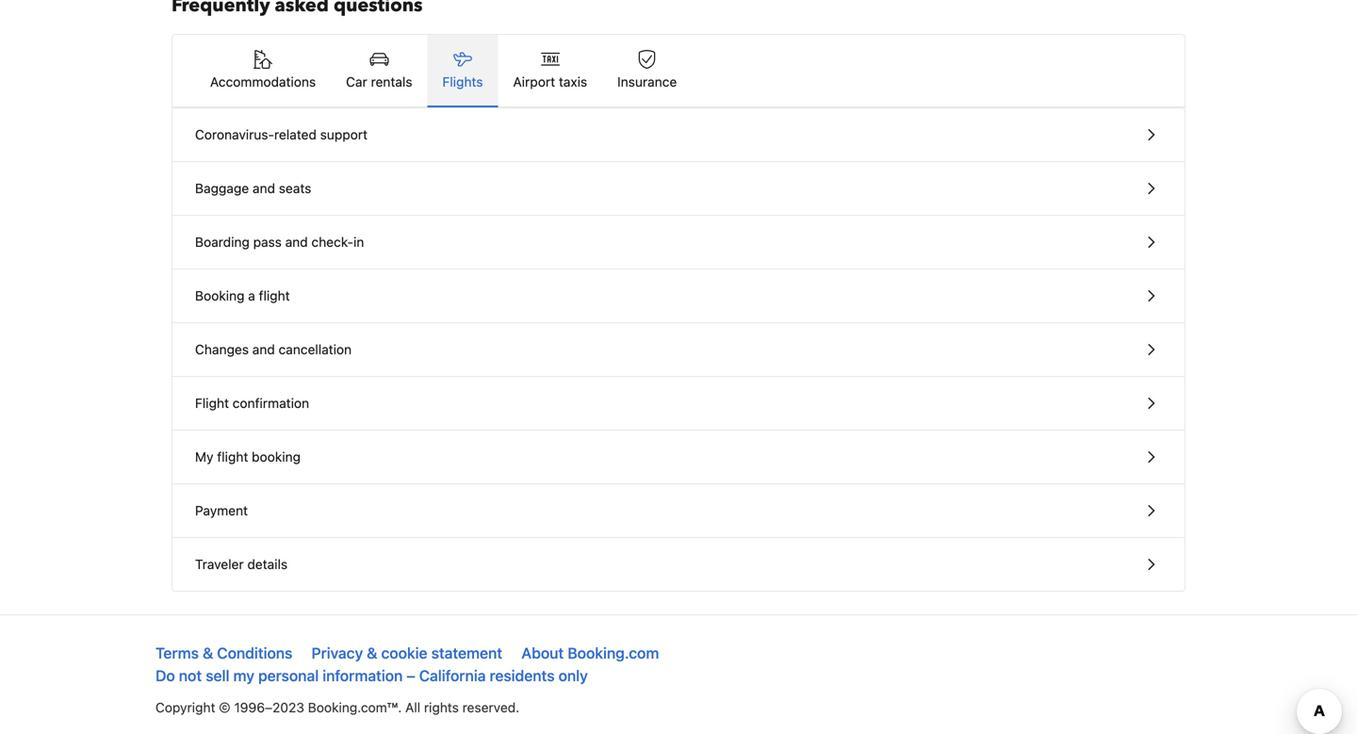 Task type: locate. For each thing, give the bounding box(es) containing it.
and right the "pass"
[[285, 234, 308, 250]]

residents
[[490, 667, 555, 685]]

payment button
[[172, 484, 1185, 538]]

cookie
[[381, 644, 428, 662]]

statement
[[431, 644, 503, 662]]

& up do not sell my personal information – california residents only link
[[367, 644, 377, 662]]

conditions
[[217, 644, 293, 662]]

1 vertical spatial flight
[[217, 449, 248, 465]]

booking
[[195, 288, 245, 304]]

not
[[179, 667, 202, 685]]

baggage
[[195, 181, 249, 196]]

cancellation
[[279, 342, 352, 357]]

taxis
[[559, 74, 587, 90]]

boarding pass and check-in button
[[172, 216, 1185, 270]]

&
[[203, 644, 213, 662], [367, 644, 377, 662]]

related
[[274, 127, 317, 142]]

flight right the my
[[217, 449, 248, 465]]

information
[[323, 667, 403, 685]]

rights
[[424, 700, 459, 715]]

changes and cancellation
[[195, 342, 352, 357]]

and for cancellation
[[252, 342, 275, 357]]

1 horizontal spatial flight
[[259, 288, 290, 304]]

1 horizontal spatial &
[[367, 644, 377, 662]]

copyright © 1996–2023 booking.com™. all rights reserved.
[[156, 700, 520, 715]]

my
[[233, 667, 254, 685]]

& for privacy
[[367, 644, 377, 662]]

coronavirus-related support
[[195, 127, 368, 142]]

1 & from the left
[[203, 644, 213, 662]]

all
[[405, 700, 421, 715]]

flight right a
[[259, 288, 290, 304]]

payment
[[195, 503, 248, 518]]

and
[[253, 181, 275, 196], [285, 234, 308, 250], [252, 342, 275, 357]]

2 & from the left
[[367, 644, 377, 662]]

booking a flight
[[195, 288, 290, 304]]

and left "seats"
[[253, 181, 275, 196]]

seats
[[279, 181, 311, 196]]

0 vertical spatial flight
[[259, 288, 290, 304]]

& up sell
[[203, 644, 213, 662]]

support
[[320, 127, 368, 142]]

and right changes
[[252, 342, 275, 357]]

booking a flight button
[[172, 270, 1185, 323]]

confirmation
[[233, 395, 309, 411]]

traveler
[[195, 557, 244, 572]]

check-
[[311, 234, 354, 250]]

car
[[346, 74, 367, 90]]

tab list
[[172, 35, 1185, 108]]

flights
[[443, 74, 483, 90]]

details
[[247, 557, 288, 572]]

accommodations button
[[195, 35, 331, 107]]

0 vertical spatial and
[[253, 181, 275, 196]]

and inside button
[[253, 181, 275, 196]]

in
[[354, 234, 364, 250]]

0 horizontal spatial &
[[203, 644, 213, 662]]

reserved.
[[462, 700, 520, 715]]

privacy & cookie statement
[[312, 644, 503, 662]]

flight
[[259, 288, 290, 304], [217, 449, 248, 465]]

my
[[195, 449, 214, 465]]

my flight booking
[[195, 449, 301, 465]]

tab list containing accommodations
[[172, 35, 1185, 108]]

personal
[[258, 667, 319, 685]]

–
[[407, 667, 415, 685]]

only
[[559, 667, 588, 685]]

airport taxis
[[513, 74, 587, 90]]

0 horizontal spatial flight
[[217, 449, 248, 465]]

2 vertical spatial and
[[252, 342, 275, 357]]



Task type: describe. For each thing, give the bounding box(es) containing it.
booking.com™.
[[308, 700, 402, 715]]

california
[[419, 667, 486, 685]]

boarding pass and check-in
[[195, 234, 364, 250]]

terms & conditions link
[[156, 644, 293, 662]]

flight confirmation
[[195, 395, 309, 411]]

baggage and seats
[[195, 181, 311, 196]]

insurance button
[[602, 35, 692, 107]]

changes and cancellation button
[[172, 323, 1185, 377]]

©
[[219, 700, 231, 715]]

1 vertical spatial and
[[285, 234, 308, 250]]

car rentals
[[346, 74, 412, 90]]

copyright
[[156, 700, 215, 715]]

airport
[[513, 74, 555, 90]]

terms
[[156, 644, 199, 662]]

flight
[[195, 395, 229, 411]]

pass
[[253, 234, 282, 250]]

insurance
[[618, 74, 677, 90]]

do
[[156, 667, 175, 685]]

accommodations
[[210, 74, 316, 90]]

rentals
[[371, 74, 412, 90]]

booking.com
[[568, 644, 659, 662]]

boarding
[[195, 234, 250, 250]]

coronavirus-
[[195, 127, 274, 142]]

do not sell my personal information – california residents only link
[[156, 667, 588, 685]]

flight confirmation button
[[172, 377, 1185, 431]]

sell
[[206, 667, 230, 685]]

my flight booking button
[[172, 431, 1185, 484]]

car rentals button
[[331, 35, 427, 107]]

& for terms
[[203, 644, 213, 662]]

booking
[[252, 449, 301, 465]]

and for seats
[[253, 181, 275, 196]]

coronavirus-related support button
[[172, 108, 1185, 162]]

traveler details
[[195, 557, 288, 572]]

baggage and seats button
[[172, 162, 1185, 216]]

flights button
[[427, 35, 498, 107]]

1996–2023
[[234, 700, 304, 715]]

about booking.com do not sell my personal information – california residents only
[[156, 644, 659, 685]]

about booking.com link
[[522, 644, 659, 662]]

traveler details button
[[172, 538, 1185, 591]]

about
[[522, 644, 564, 662]]

airport taxis button
[[498, 35, 602, 107]]

terms & conditions
[[156, 644, 293, 662]]

changes
[[195, 342, 249, 357]]

privacy
[[312, 644, 363, 662]]

privacy & cookie statement link
[[312, 644, 503, 662]]

a
[[248, 288, 255, 304]]



Task type: vqa. For each thing, say whether or not it's contained in the screenshot.
'Pets'
no



